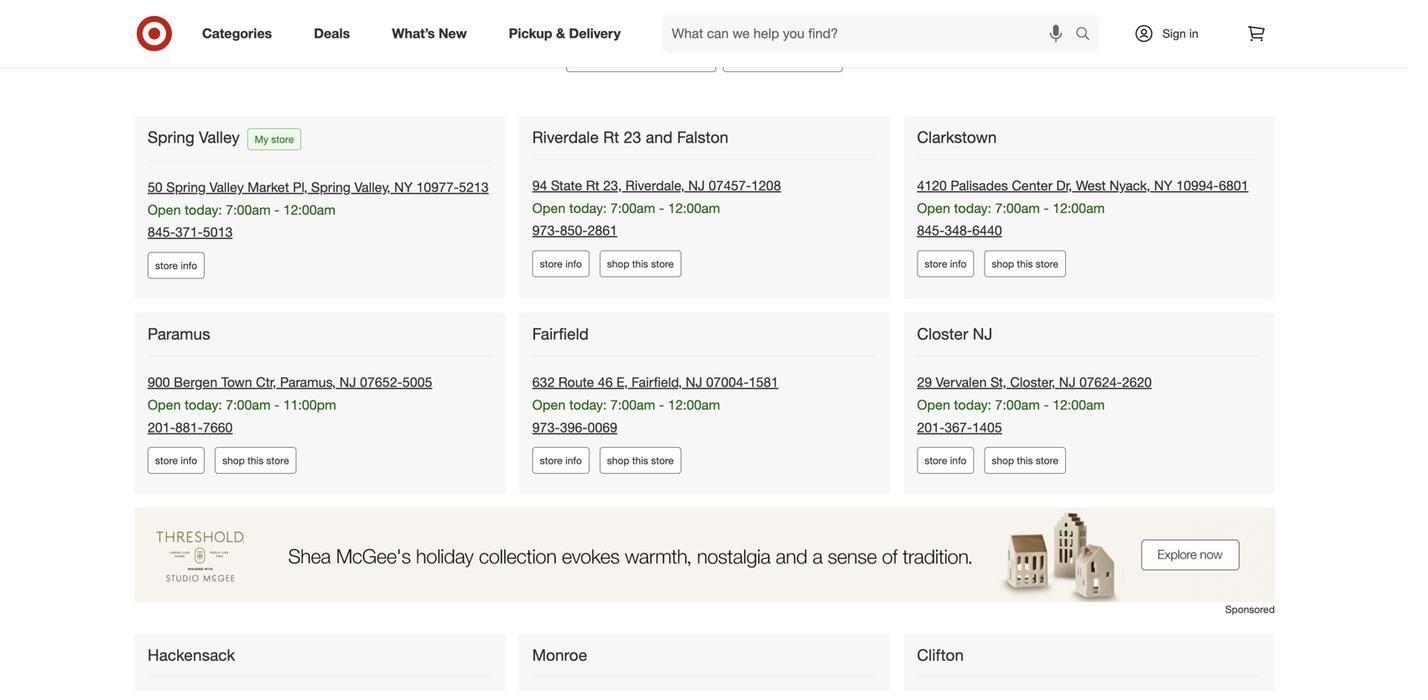 Task type: vqa. For each thing, say whether or not it's contained in the screenshot.


Task type: locate. For each thing, give the bounding box(es) containing it.
store down 396-
[[540, 455, 563, 467]]

store down 367-
[[925, 455, 948, 467]]

spring right 50
[[166, 179, 206, 196]]

info for fairfield
[[566, 455, 582, 467]]

shop this store for closter nj
[[992, 455, 1059, 467]]

store info link down 396-
[[533, 448, 590, 474]]

this for closter nj
[[1017, 455, 1034, 467]]

info down 348-
[[951, 258, 967, 270]]

riverdale,
[[626, 177, 685, 194]]

nj for fairfield
[[686, 374, 703, 391]]

973- inside 94 state rt 23, riverdale, nj 07457-1208 open today: 7:00am - 12:00am 973-850-2861
[[533, 223, 560, 239]]

store down 632 route 46 e, fairfield, nj 07004-1581 open today: 7:00am - 12:00am 973-396-0069
[[651, 455, 674, 467]]

store info for closter nj
[[925, 455, 967, 467]]

7:00am inside 94 state rt 23, riverdale, nj 07457-1208 open today: 7:00am - 12:00am 973-850-2861
[[611, 200, 656, 216]]

pickup & delivery link
[[495, 15, 642, 52]]

store info down 367-
[[925, 455, 967, 467]]

today: down bergen on the left bottom of the page
[[185, 397, 222, 413]]

open down 94
[[533, 200, 566, 216]]

973- inside 632 route 46 e, fairfield, nj 07004-1581 open today: 7:00am - 12:00am 973-396-0069
[[533, 420, 560, 436]]

view store directory
[[645, 4, 765, 20]]

store
[[677, 4, 708, 20], [271, 133, 294, 145], [540, 258, 563, 270], [651, 258, 674, 270], [925, 258, 948, 270], [1036, 258, 1059, 270], [155, 259, 178, 272], [155, 455, 178, 467], [266, 455, 289, 467], [540, 455, 563, 467], [651, 455, 674, 467], [925, 455, 948, 467], [1036, 455, 1059, 467]]

today: inside 94 state rt 23, riverdale, nj 07457-1208 open today: 7:00am - 12:00am 973-850-2861
[[570, 200, 607, 216]]

7:00am down town
[[226, 397, 271, 413]]

94
[[533, 177, 548, 194]]

store info for riverdale rt 23 and falston
[[540, 258, 582, 270]]

spring right pl,
[[311, 179, 351, 196]]

881-
[[175, 420, 203, 436]]

fairfield link
[[533, 324, 592, 344]]

open inside 4120 palisades center dr, west nyack, ny 10994-6801 open today: 7:00am - 12:00am 845-348-6440
[[918, 200, 951, 216]]

shop this store button
[[600, 251, 682, 277], [985, 251, 1067, 277], [215, 448, 297, 474], [600, 448, 682, 474], [985, 448, 1067, 474]]

shop down 2861
[[607, 258, 630, 270]]

shop this store for fairfield
[[607, 455, 674, 467]]

07457-
[[709, 177, 752, 194]]

riverdale
[[533, 127, 599, 147]]

open down 29
[[918, 397, 951, 413]]

rt
[[604, 127, 620, 147], [586, 177, 600, 194]]

- down 94 state rt 23, riverdale, nj 07457-1208 link in the top of the page
[[659, 200, 665, 216]]

7:00am down e,
[[611, 397, 656, 413]]

6440
[[973, 223, 1003, 239]]

shop down 0069
[[607, 455, 630, 467]]

rt left 23,
[[586, 177, 600, 194]]

ny inside 50 spring valley market pl, spring valley, ny 10977-5213 open today: 7:00am - 12:00am 845-371-5013
[[394, 179, 413, 196]]

info for spring valley
[[181, 259, 197, 272]]

hackensack link
[[148, 646, 239, 666]]

632
[[533, 374, 555, 391]]

12:00am inside 29 vervalen st, closter, nj 07624-2620 open today: 7:00am - 12:00am 201-367-1405
[[1053, 397, 1106, 413]]

today: down palisades
[[955, 200, 992, 216]]

1 vertical spatial valley
[[210, 179, 244, 196]]

this for riverdale rt 23 and falston
[[633, 258, 649, 270]]

this down 900 bergen town ctr, paramus, nj 07652-5005 open today: 7:00am - 11:00pm 201-881-7660
[[248, 455, 264, 467]]

nj left 07652-
[[340, 374, 356, 391]]

12:00am down 4120 palisades center dr, west nyack, ny 10994-6801 'link'
[[1053, 200, 1106, 216]]

store info link down 371-
[[148, 252, 205, 279]]

632 route 46 e, fairfield, nj 07004-1581 open today: 7:00am - 12:00am 973-396-0069
[[533, 374, 779, 436]]

7:00am down center
[[996, 200, 1041, 216]]

new
[[439, 25, 467, 42]]

today: inside 50 spring valley market pl, spring valley, ny 10977-5213 open today: 7:00am - 12:00am 845-371-5013
[[185, 202, 222, 218]]

1 vertical spatial 973-
[[533, 420, 560, 436]]

store info link down 367-
[[918, 448, 975, 474]]

open down 50
[[148, 202, 181, 218]]

shop this store button down 7660
[[215, 448, 297, 474]]

shop this store
[[607, 258, 674, 270], [992, 258, 1059, 270], [222, 455, 289, 467], [607, 455, 674, 467], [992, 455, 1059, 467]]

directory
[[711, 4, 765, 20]]

this for paramus
[[248, 455, 264, 467]]

2620
[[1123, 374, 1152, 391]]

by
[[764, 45, 779, 62]]

store info link down 881-
[[148, 448, 205, 474]]

shop this store button down 1405 at the bottom of the page
[[985, 448, 1067, 474]]

nj for riverdale rt 23 and falston
[[689, 177, 705, 194]]

12:00am down '07624-'
[[1053, 397, 1106, 413]]

closter nj
[[918, 324, 993, 344]]

12:00am down 07457-
[[668, 200, 721, 216]]

973-
[[533, 223, 560, 239], [533, 420, 560, 436]]

845- inside 4120 palisades center dr, west nyack, ny 10994-6801 open today: 7:00am - 12:00am 845-348-6440
[[918, 223, 945, 239]]

this down center
[[1017, 258, 1034, 270]]

- down 29 vervalen st, closter, nj 07624-2620 link
[[1044, 397, 1050, 413]]

open inside 900 bergen town ctr, paramus, nj 07652-5005 open today: 7:00am - 11:00pm 201-881-7660
[[148, 397, 181, 413]]

973-396-0069 link
[[533, 420, 618, 436]]

1 horizontal spatial ny
[[1155, 177, 1173, 194]]

paramus,
[[280, 374, 336, 391]]

shop this store down 2861
[[607, 258, 674, 270]]

store info
[[540, 258, 582, 270], [925, 258, 967, 270], [155, 259, 197, 272], [155, 455, 197, 467], [540, 455, 582, 467], [925, 455, 967, 467]]

or
[[633, 45, 646, 62]]

50
[[148, 179, 163, 196]]

0 horizontal spatial ny
[[394, 179, 413, 196]]

nj inside 94 state rt 23, riverdale, nj 07457-1208 open today: 7:00am - 12:00am 973-850-2861
[[689, 177, 705, 194]]

spring up 50
[[148, 127, 195, 147]]

1 horizontal spatial rt
[[604, 127, 620, 147]]

- inside 50 spring valley market pl, spring valley, ny 10977-5213 open today: 7:00am - 12:00am 845-371-5013
[[274, 202, 280, 218]]

2 973- from the top
[[533, 420, 560, 436]]

shop down 1405 at the bottom of the page
[[992, 455, 1015, 467]]

store info for clarkstown
[[925, 258, 967, 270]]

ny right nyack, on the top of the page
[[1155, 177, 1173, 194]]

0 horizontal spatial 845-
[[148, 224, 175, 241]]

store info link for clarkstown
[[918, 251, 975, 277]]

632 route 46 e, fairfield, nj 07004-1581 link
[[533, 374, 779, 391]]

rt inside 94 state rt 23, riverdale, nj 07457-1208 open today: 7:00am - 12:00am 973-850-2861
[[586, 177, 600, 194]]

rt left '23'
[[604, 127, 620, 147]]

valley left my
[[199, 127, 240, 147]]

201-
[[148, 420, 175, 436], [918, 420, 945, 436]]

nj left 07004-
[[686, 374, 703, 391]]

7:00am down market
[[226, 202, 271, 218]]

201- down 29
[[918, 420, 945, 436]]

- down center
[[1044, 200, 1050, 216]]

pickup & delivery
[[509, 25, 621, 42]]

0 vertical spatial 973-
[[533, 223, 560, 239]]

12:00am
[[668, 200, 721, 216], [1053, 200, 1106, 216], [283, 202, 336, 218], [668, 397, 721, 413], [1053, 397, 1106, 413]]

12:00am down 50 spring valley market pl, spring valley, ny 10977-5213 link
[[283, 202, 336, 218]]

store info link down the 850-
[[533, 251, 590, 277]]

store info link down 348-
[[918, 251, 975, 277]]

nj inside 632 route 46 e, fairfield, nj 07004-1581 open today: 7:00am - 12:00am 973-396-0069
[[686, 374, 703, 391]]

valley
[[199, 127, 240, 147], [210, 179, 244, 196]]

0 horizontal spatial 201-
[[148, 420, 175, 436]]

7:00am down "closter," in the bottom right of the page
[[996, 397, 1041, 413]]

store info down 396-
[[540, 455, 582, 467]]

valley,
[[355, 179, 391, 196]]

ny
[[1155, 177, 1173, 194], [394, 179, 413, 196]]

store info down 371-
[[155, 259, 197, 272]]

store down 881-
[[155, 455, 178, 467]]

shop this store down 1405 at the bottom of the page
[[992, 455, 1059, 467]]

1 horizontal spatial 201-
[[918, 420, 945, 436]]

filter by services button
[[723, 35, 843, 72]]

- down fairfield, on the bottom left of the page
[[659, 397, 665, 413]]

shop for closter nj
[[992, 455, 1015, 467]]

store info link
[[533, 251, 590, 277], [918, 251, 975, 277], [148, 252, 205, 279], [148, 448, 205, 474], [533, 448, 590, 474], [918, 448, 975, 474]]

open inside 632 route 46 e, fairfield, nj 07004-1581 open today: 7:00am - 12:00am 973-396-0069
[[533, 397, 566, 413]]

1 horizontal spatial 845-
[[918, 223, 945, 239]]

riverdale rt 23 and falston link
[[533, 127, 732, 147]]

store down 900 bergen town ctr, paramus, nj 07652-5005 open today: 7:00am - 11:00pm 201-881-7660
[[266, 455, 289, 467]]

973- down 94
[[533, 223, 560, 239]]

12:00am down 07004-
[[668, 397, 721, 413]]

enter zip or city, state
[[578, 45, 706, 62]]

this down 94 state rt 23, riverdale, nj 07457-1208 open today: 7:00am - 12:00am 973-850-2861
[[633, 258, 649, 270]]

today: inside 632 route 46 e, fairfield, nj 07004-1581 open today: 7:00am - 12:00am 973-396-0069
[[570, 397, 607, 413]]

845- down 50
[[148, 224, 175, 241]]

07004-
[[707, 374, 749, 391]]

5013
[[203, 224, 233, 241]]

1 201- from the left
[[148, 420, 175, 436]]

shop this store button down 6440
[[985, 251, 1067, 277]]

monroe
[[533, 646, 588, 665]]

today: up 845-371-5013 link
[[185, 202, 222, 218]]

201- down 900
[[148, 420, 175, 436]]

store info down 348-
[[925, 258, 967, 270]]

nj left '07624-'
[[1060, 374, 1076, 391]]

palisades
[[951, 177, 1009, 194]]

shop this store for riverdale rt 23 and falston
[[607, 258, 674, 270]]

hackensack
[[148, 646, 235, 665]]

info down 371-
[[181, 259, 197, 272]]

shop this store button for paramus
[[215, 448, 297, 474]]

2 201- from the left
[[918, 420, 945, 436]]

nj left 07457-
[[689, 177, 705, 194]]

open
[[533, 200, 566, 216], [918, 200, 951, 216], [148, 202, 181, 218], [148, 397, 181, 413], [533, 397, 566, 413], [918, 397, 951, 413]]

this down 29 vervalen st, closter, nj 07624-2620 open today: 7:00am - 12:00am 201-367-1405
[[1017, 455, 1034, 467]]

0 vertical spatial rt
[[604, 127, 620, 147]]

info down 881-
[[181, 455, 197, 467]]

shop down 6440
[[992, 258, 1015, 270]]

sign in
[[1163, 26, 1199, 41]]

store info link for paramus
[[148, 448, 205, 474]]

shop for riverdale rt 23 and falston
[[607, 258, 630, 270]]

sponsored
[[1226, 604, 1276, 616]]

0 horizontal spatial rt
[[586, 177, 600, 194]]

open down 632
[[533, 397, 566, 413]]

shop this store down 7660
[[222, 455, 289, 467]]

845-371-5013 link
[[148, 224, 233, 241]]

info down the 850-
[[566, 258, 582, 270]]

rt inside riverdale rt 23 and falston link
[[604, 127, 620, 147]]

shop this store down 6440
[[992, 258, 1059, 270]]

open down 900
[[148, 397, 181, 413]]

shop this store button down 0069
[[600, 448, 682, 474]]

nj inside 900 bergen town ctr, paramus, nj 07652-5005 open today: 7:00am - 11:00pm 201-881-7660
[[340, 374, 356, 391]]

closter nj link
[[918, 324, 996, 344]]

shop down 7660
[[222, 455, 245, 467]]

- down ctr,
[[274, 397, 280, 413]]

7:00am inside 900 bergen town ctr, paramus, nj 07652-5005 open today: 7:00am - 11:00pm 201-881-7660
[[226, 397, 271, 413]]

29 vervalen st, closter, nj 07624-2620 open today: 7:00am - 12:00am 201-367-1405
[[918, 374, 1152, 436]]

this down 632 route 46 e, fairfield, nj 07004-1581 open today: 7:00am - 12:00am 973-396-0069
[[633, 455, 649, 467]]

fairfield
[[533, 324, 589, 344]]

201-367-1405 link
[[918, 420, 1003, 436]]

ny right valley,
[[394, 179, 413, 196]]

12:00am inside 4120 palisades center dr, west nyack, ny 10994-6801 open today: 7:00am - 12:00am 845-348-6440
[[1053, 200, 1106, 216]]

7:00am inside 29 vervalen st, closter, nj 07624-2620 open today: 7:00am - 12:00am 201-367-1405
[[996, 397, 1041, 413]]

1 vertical spatial rt
[[586, 177, 600, 194]]

07652-
[[360, 374, 403, 391]]

4120 palisades center dr, west nyack, ny 10994-6801 link
[[918, 177, 1249, 194]]

7:00am down 23,
[[611, 200, 656, 216]]

info down 367-
[[951, 455, 967, 467]]

nj
[[689, 177, 705, 194], [973, 324, 993, 344], [340, 374, 356, 391], [686, 374, 703, 391], [1060, 374, 1076, 391]]

services
[[782, 45, 832, 62]]

ctr,
[[256, 374, 276, 391]]

spring valley
[[148, 127, 240, 147]]

shop this store down 0069
[[607, 455, 674, 467]]

845-348-6440 link
[[918, 223, 1003, 239]]

store down the 850-
[[540, 258, 563, 270]]

nj right closter
[[973, 324, 993, 344]]

today: down vervalen
[[955, 397, 992, 413]]

201- inside 29 vervalen st, closter, nj 07624-2620 open today: 7:00am - 12:00am 201-367-1405
[[918, 420, 945, 436]]

- down market
[[274, 202, 280, 218]]

973- down 632
[[533, 420, 560, 436]]

1 973- from the top
[[533, 223, 560, 239]]

845-
[[918, 223, 945, 239], [148, 224, 175, 241]]

7:00am inside 4120 palisades center dr, west nyack, ny 10994-6801 open today: 7:00am - 12:00am 845-348-6440
[[996, 200, 1041, 216]]

valley left market
[[210, 179, 244, 196]]

shop this store button down 2861
[[600, 251, 682, 277]]

enter zip or city, state button
[[567, 35, 717, 72]]

shop this store button for closter nj
[[985, 448, 1067, 474]]

today: up '973-850-2861' link
[[570, 200, 607, 216]]

open inside 94 state rt 23, riverdale, nj 07457-1208 open today: 7:00am - 12:00am 973-850-2861
[[533, 200, 566, 216]]

open inside 50 spring valley market pl, spring valley, ny 10977-5213 open today: 7:00am - 12:00am 845-371-5013
[[148, 202, 181, 218]]

open down 4120
[[918, 200, 951, 216]]

market
[[248, 179, 289, 196]]

store info for fairfield
[[540, 455, 582, 467]]

enter
[[578, 45, 609, 62]]

7660
[[203, 420, 233, 436]]

info for closter nj
[[951, 455, 967, 467]]

29
[[918, 374, 932, 391]]

store info down 881-
[[155, 455, 197, 467]]

371-
[[175, 224, 203, 241]]

-
[[659, 200, 665, 216], [1044, 200, 1050, 216], [274, 202, 280, 218], [274, 397, 280, 413], [659, 397, 665, 413], [1044, 397, 1050, 413]]

riverdale rt 23 and falston
[[533, 127, 729, 147]]

12:00am inside 94 state rt 23, riverdale, nj 07457-1208 open today: 7:00am - 12:00am 973-850-2861
[[668, 200, 721, 216]]

delivery
[[569, 25, 621, 42]]

today: down route
[[570, 397, 607, 413]]

845- down 4120
[[918, 223, 945, 239]]

info down 396-
[[566, 455, 582, 467]]

store info for paramus
[[155, 455, 197, 467]]

store info down the 850-
[[540, 258, 582, 270]]



Task type: describe. For each thing, give the bounding box(es) containing it.
paramus
[[148, 324, 210, 344]]

shop this store for paramus
[[222, 455, 289, 467]]

29 vervalen st, closter, nj 07624-2620 link
[[918, 374, 1152, 391]]

categories link
[[188, 15, 293, 52]]

973- for riverdale rt 23 and falston
[[533, 223, 560, 239]]

vervalen
[[936, 374, 987, 391]]

900 bergen town ctr, paramus, nj 07652-5005 link
[[148, 374, 433, 391]]

today: inside 4120 palisades center dr, west nyack, ny 10994-6801 open today: 7:00am - 12:00am 845-348-6440
[[955, 200, 992, 216]]

store down 348-
[[925, 258, 948, 270]]

1208
[[752, 177, 782, 194]]

this for clarkstown
[[1017, 258, 1034, 270]]

ny inside 4120 palisades center dr, west nyack, ny 10994-6801 open today: 7:00am - 12:00am 845-348-6440
[[1155, 177, 1173, 194]]

50 spring valley market pl, spring valley, ny 10977-5213 link
[[148, 179, 489, 196]]

shop this store button for riverdale rt 23 and falston
[[600, 251, 682, 277]]

7:00am inside 50 spring valley market pl, spring valley, ny 10977-5213 open today: 7:00am - 12:00am 845-371-5013
[[226, 202, 271, 218]]

1581
[[749, 374, 779, 391]]

filter by services
[[734, 45, 832, 62]]

store info link for spring valley
[[148, 252, 205, 279]]

search button
[[1068, 15, 1109, 55]]

closter
[[918, 324, 969, 344]]

store info link for closter nj
[[918, 448, 975, 474]]

94 state rt 23, riverdale, nj 07457-1208 link
[[533, 177, 782, 194]]

info for clarkstown
[[951, 258, 967, 270]]

23
[[624, 127, 642, 147]]

shop this store for clarkstown
[[992, 258, 1059, 270]]

bergen
[[174, 374, 218, 391]]

today: inside 29 vervalen st, closter, nj 07624-2620 open today: 7:00am - 12:00am 201-367-1405
[[955, 397, 992, 413]]

in
[[1190, 26, 1199, 41]]

850-
[[560, 223, 588, 239]]

today: inside 900 bergen town ctr, paramus, nj 07652-5005 open today: 7:00am - 11:00pm 201-881-7660
[[185, 397, 222, 413]]

4120 palisades center dr, west nyack, ny 10994-6801 open today: 7:00am - 12:00am 845-348-6440
[[918, 177, 1249, 239]]

town
[[221, 374, 252, 391]]

shop this store button for fairfield
[[600, 448, 682, 474]]

this for fairfield
[[633, 455, 649, 467]]

- inside 4120 palisades center dr, west nyack, ny 10994-6801 open today: 7:00am - 12:00am 845-348-6440
[[1044, 200, 1050, 216]]

store down 371-
[[155, 259, 178, 272]]

center
[[1012, 177, 1053, 194]]

50 spring valley market pl, spring valley, ny 10977-5213 open today: 7:00am - 12:00am 845-371-5013
[[148, 179, 489, 241]]

view store directory link
[[117, 3, 1292, 22]]

900
[[148, 374, 170, 391]]

store down 94 state rt 23, riverdale, nj 07457-1208 open today: 7:00am - 12:00am 973-850-2861
[[651, 258, 674, 270]]

shop for paramus
[[222, 455, 245, 467]]

7:00am inside 632 route 46 e, fairfield, nj 07004-1581 open today: 7:00am - 12:00am 973-396-0069
[[611, 397, 656, 413]]

nj for paramus
[[340, 374, 356, 391]]

shop for clarkstown
[[992, 258, 1015, 270]]

shop this store button for clarkstown
[[985, 251, 1067, 277]]

dr,
[[1057, 177, 1073, 194]]

and
[[646, 127, 673, 147]]

07624-
[[1080, 374, 1123, 391]]

973- for fairfield
[[533, 420, 560, 436]]

201-881-7660 link
[[148, 420, 233, 436]]

- inside 29 vervalen st, closter, nj 07624-2620 open today: 7:00am - 12:00am 201-367-1405
[[1044, 397, 1050, 413]]

4120
[[918, 177, 947, 194]]

What can we help you find? suggestions appear below search field
[[662, 15, 1080, 52]]

shop for fairfield
[[607, 455, 630, 467]]

5213
[[459, 179, 489, 196]]

clarkstown
[[918, 127, 997, 147]]

11:00pm
[[283, 397, 336, 413]]

fairfield,
[[632, 374, 682, 391]]

view
[[645, 4, 674, 20]]

46
[[598, 374, 613, 391]]

my
[[255, 133, 269, 145]]

10977-
[[417, 179, 459, 196]]

info for paramus
[[181, 455, 197, 467]]

state
[[676, 45, 706, 62]]

state
[[551, 177, 583, 194]]

store info for spring valley
[[155, 259, 197, 272]]

what's new
[[392, 25, 467, 42]]

store down 4120 palisades center dr, west nyack, ny 10994-6801 open today: 7:00am - 12:00am 845-348-6440
[[1036, 258, 1059, 270]]

west
[[1077, 177, 1106, 194]]

my store
[[255, 133, 294, 145]]

clarkstown link
[[918, 127, 1001, 147]]

900 bergen town ctr, paramus, nj 07652-5005 open today: 7:00am - 11:00pm 201-881-7660
[[148, 374, 433, 436]]

e,
[[617, 374, 628, 391]]

closter,
[[1011, 374, 1056, 391]]

- inside 632 route 46 e, fairfield, nj 07004-1581 open today: 7:00am - 12:00am 973-396-0069
[[659, 397, 665, 413]]

open inside 29 vervalen st, closter, nj 07624-2620 open today: 7:00am - 12:00am 201-367-1405
[[918, 397, 951, 413]]

pl,
[[293, 179, 308, 196]]

12:00am inside 632 route 46 e, fairfield, nj 07004-1581 open today: 7:00am - 12:00am 973-396-0069
[[668, 397, 721, 413]]

info for riverdale rt 23 and falston
[[566, 258, 582, 270]]

what's new link
[[378, 15, 488, 52]]

clifton
[[918, 646, 964, 665]]

st,
[[991, 374, 1007, 391]]

sign in link
[[1120, 15, 1225, 52]]

store right the view
[[677, 4, 708, 20]]

sign
[[1163, 26, 1187, 41]]

falston
[[677, 127, 729, 147]]

valley inside 50 spring valley market pl, spring valley, ny 10977-5213 open today: 7:00am - 12:00am 845-371-5013
[[210, 179, 244, 196]]

search
[[1068, 27, 1109, 43]]

201- inside 900 bergen town ctr, paramus, nj 07652-5005 open today: 7:00am - 11:00pm 201-881-7660
[[148, 420, 175, 436]]

348-
[[945, 223, 973, 239]]

0 vertical spatial valley
[[199, 127, 240, 147]]

city,
[[649, 45, 672, 62]]

route
[[559, 374, 594, 391]]

deals link
[[300, 15, 371, 52]]

store info link for riverdale rt 23 and falston
[[533, 251, 590, 277]]

- inside 900 bergen town ctr, paramus, nj 07652-5005 open today: 7:00am - 11:00pm 201-881-7660
[[274, 397, 280, 413]]

deals
[[314, 25, 350, 42]]

store right my
[[271, 133, 294, 145]]

845- inside 50 spring valley market pl, spring valley, ny 10977-5213 open today: 7:00am - 12:00am 845-371-5013
[[148, 224, 175, 241]]

store info link for fairfield
[[533, 448, 590, 474]]

367-
[[945, 420, 973, 436]]

- inside 94 state rt 23, riverdale, nj 07457-1208 open today: 7:00am - 12:00am 973-850-2861
[[659, 200, 665, 216]]

973-850-2861 link
[[533, 223, 618, 239]]

categories
[[202, 25, 272, 42]]

nyack,
[[1110, 177, 1151, 194]]

store down 29 vervalen st, closter, nj 07624-2620 open today: 7:00am - 12:00am 201-367-1405
[[1036, 455, 1059, 467]]

monroe link
[[533, 646, 591, 666]]

advertisement region
[[134, 508, 1276, 603]]

94 state rt 23, riverdale, nj 07457-1208 open today: 7:00am - 12:00am 973-850-2861
[[533, 177, 782, 239]]

paramus link
[[148, 324, 214, 344]]

396-
[[560, 420, 588, 436]]

filter
[[734, 45, 760, 62]]

nj inside 29 vervalen st, closter, nj 07624-2620 open today: 7:00am - 12:00am 201-367-1405
[[1060, 374, 1076, 391]]

what's
[[392, 25, 435, 42]]

1405
[[973, 420, 1003, 436]]

12:00am inside 50 spring valley market pl, spring valley, ny 10977-5213 open today: 7:00am - 12:00am 845-371-5013
[[283, 202, 336, 218]]



